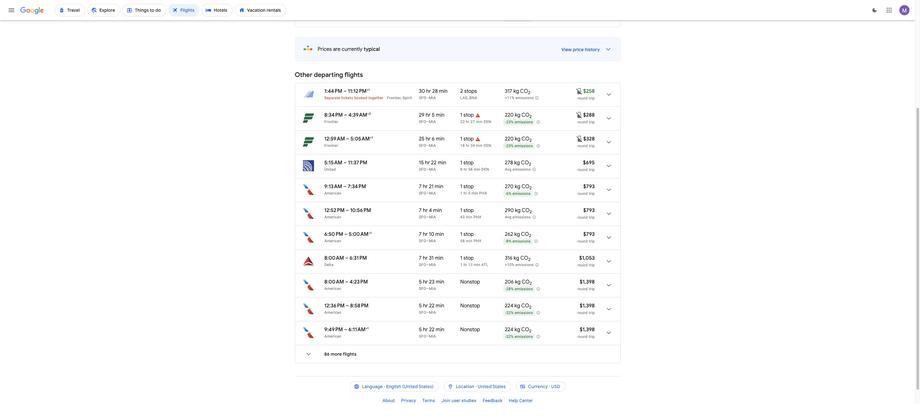 Task type: vqa. For each thing, say whether or not it's contained in the screenshot.
Leaves San Francisco International Airport at 9:13 AM on Friday, November 17 and arrives at Miami International Airport at 7:34 PM on Friday, November 17. element
yes



Task type: locate. For each thing, give the bounding box(es) containing it.
- for 5:05 am
[[505, 144, 507, 148]]

round inside $1,053 round trip
[[578, 263, 588, 268]]

$1,398 round trip for 4:23 pm
[[578, 279, 595, 292]]

0 vertical spatial total duration 5 hr 22 min. element
[[419, 303, 461, 310]]

layover (1 of 1) is a 58 min layover at phoenix sky harbor international airport in phoenix. element
[[461, 239, 502, 244]]

0 vertical spatial phx
[[479, 191, 487, 196]]

terms
[[423, 399, 435, 404]]

$1,398 round trip
[[578, 279, 595, 292], [578, 303, 595, 315], [578, 327, 595, 339]]

3 $793 round trip from the top
[[578, 231, 595, 244]]

round down $695 text box
[[578, 168, 588, 172]]

7 sfo from the top
[[419, 215, 426, 220]]

phx for 262
[[474, 239, 482, 244]]

– inside 1:44 pm – 11:12 pm + 1
[[344, 88, 347, 95]]

Departure time: 6:50 PM. text field
[[325, 231, 343, 238]]

25 hr 6 min sfo – mia
[[419, 136, 445, 148]]

1 up together
[[369, 88, 370, 92]]

round trip down 288 us dollars text field
[[578, 120, 595, 124]]

min inside 1 stop 43 min phx
[[466, 215, 473, 220]]

flight details. leaves san francisco international airport at 6:50 pm on friday, november 17 and arrives at miami international airport at 5:00 am on saturday, november 18. image
[[601, 230, 617, 245]]

trip down 1398 us dollars text field
[[589, 311, 595, 315]]

+ inside 8:34 pm – 4:39 am + 2
[[367, 112, 369, 116]]

15
[[419, 160, 424, 166]]

nonstop flight. element for 8:58 pm
[[461, 303, 480, 310]]

trip down $695 text box
[[589, 168, 595, 172]]

1 vertical spatial 23%
[[507, 144, 514, 148]]

layover (1 of 1) is a 18 hr 34 min overnight layover at denver international airport in denver. element
[[461, 143, 502, 148]]

other
[[295, 71, 313, 79]]

+ inside 9:49 pm – 6:11 am + 1
[[366, 327, 368, 331]]

2 inside 262 kg co 2
[[529, 233, 532, 239]]

– inside 7 hr 10 min sfo – mia
[[426, 239, 429, 244]]

1 vertical spatial nonstop
[[461, 303, 480, 309]]

den inside 1 stop 8 hr 58 min den
[[482, 167, 489, 172]]

co inside 270 kg co 2
[[522, 184, 530, 190]]

2 vertical spatial united
[[478, 384, 492, 390]]

nonstop for 8:58 pm
[[461, 303, 480, 309]]

min inside 1 stop 1 hr 13 min atl
[[474, 263, 481, 267]]

min for total duration 7 hr 21 min. element at top
[[435, 184, 444, 190]]

0 vertical spatial 220 kg co 2
[[505, 112, 532, 119]]

258 US dollars text field
[[584, 88, 595, 95]]

leaves san francisco international airport at 9:13 am on friday, november 17 and arrives at miami international airport at 7:34 pm on friday, november 17. element
[[325, 184, 366, 190]]

$793 round trip up $793 text field
[[578, 208, 595, 220]]

view price history
[[562, 47, 600, 53]]

sfo – mia
[[419, 16, 436, 20]]

7 1 stop flight. element from the top
[[461, 255, 474, 263]]

2 1 stop flight. element from the top
[[461, 136, 474, 143]]

kg for 8:58 pm
[[515, 303, 520, 309]]

round down $793 text field
[[578, 239, 588, 244]]

1 right 5:00 am at the bottom left of the page
[[370, 231, 372, 235]]

united up 'prices'
[[325, 16, 336, 20]]

Departure time: 8:34 PM. text field
[[325, 112, 343, 118]]

4 mia from the top
[[429, 144, 436, 148]]

sfo for 4:39 am
[[419, 120, 426, 124]]

0 vertical spatial frontier
[[325, 120, 338, 124]]

1 stop flight. element down "43"
[[461, 231, 474, 239]]

6 1 stop flight. element from the top
[[461, 231, 474, 239]]

2 avg emissions from the top
[[505, 215, 531, 220]]

3 this price for this flight doesn't include overhead bin access. if you need a carry-on bag, use the bags filter to update prices. image from the top
[[576, 135, 584, 143]]

sfo inside 15 hr 22 min sfo – mia
[[419, 167, 426, 172]]

den up 1 stop 1 hr 5 min phx
[[482, 167, 489, 172]]

220 for 25 hr 6 min
[[505, 136, 514, 142]]

220 up '278'
[[505, 136, 514, 142]]

2 224 kg co 2 from the top
[[505, 327, 532, 334]]

$1,398 round trip up $1,398 text field
[[578, 303, 595, 315]]

13
[[468, 263, 473, 267]]

2 1 stop from the top
[[461, 136, 474, 142]]

other departing flights main content
[[295, 0, 621, 369]]

stop
[[464, 112, 474, 118], [464, 136, 474, 142], [464, 160, 474, 166], [464, 184, 474, 190], [464, 208, 474, 214], [464, 231, 474, 238], [464, 255, 474, 262]]

1 vertical spatial this price for this flight doesn't include overhead bin access. if you need a carry-on bag, use the bags filter to update prices. image
[[576, 111, 584, 119]]

total duration 5 hr 22 min. element
[[419, 303, 461, 310], [419, 327, 461, 334]]

1 -22% emissions from the top
[[505, 311, 533, 316]]

2 vertical spatial nonstop flight. element
[[461, 327, 480, 334]]

Departure time: 9:49 PM. text field
[[325, 327, 343, 333]]

- for 6:11 am
[[505, 335, 507, 339]]

5
[[432, 112, 435, 118], [468, 191, 471, 196], [419, 279, 422, 286], [419, 303, 422, 309], [419, 327, 422, 333]]

stop inside 1 stop 8 hr 58 min den
[[464, 160, 474, 166]]

mia for 6:11 am
[[429, 335, 436, 339]]

american down departure time: 9:49 pm. text field
[[325, 335, 342, 339]]

Arrival time: 6:11 AM on  Saturday, November 18. text field
[[349, 327, 369, 333]]

224
[[505, 303, 514, 309], [505, 327, 514, 333]]

– inside 6:50 pm – 5:00 am + 1
[[345, 231, 348, 238]]

5 for 6:11 am
[[419, 327, 422, 333]]

american for 12:36 pm
[[325, 311, 342, 315]]

– inside 12:59 am – 5:05 am + 1
[[346, 136, 350, 142]]

1 23% from the top
[[507, 120, 514, 125]]

+ inside 6:50 pm – 5:00 am + 1
[[369, 231, 370, 235]]

0 vertical spatial -23% emissions
[[505, 120, 533, 125]]

1 vertical spatial 1 stop
[[461, 136, 474, 142]]

0 vertical spatial den
[[484, 120, 492, 124]]

+ down booked
[[367, 112, 369, 116]]

min for total duration 7 hr 4 min. element
[[433, 208, 442, 214]]

total duration 7 hr 31 min. element
[[419, 255, 461, 263]]

sfo for 5:05 am
[[419, 144, 426, 148]]

$695 round trip
[[578, 160, 595, 172]]

2 for 4:39 am
[[530, 114, 532, 119]]

0 vertical spatial $1,398 round trip
[[578, 279, 595, 292]]

hr
[[426, 88, 431, 95], [426, 112, 431, 118], [466, 120, 470, 124], [426, 136, 431, 142], [466, 144, 470, 148], [425, 160, 430, 166], [464, 167, 467, 172], [423, 184, 428, 190], [464, 191, 467, 196], [423, 208, 428, 214], [423, 231, 428, 238], [423, 255, 428, 262], [464, 263, 467, 267], [423, 279, 428, 286], [423, 303, 428, 309], [423, 327, 428, 333]]

1 stop for 29 hr 5 min
[[461, 112, 474, 118]]

1 stop flight. element up 8
[[461, 160, 474, 167]]

22% for 8:58 pm
[[507, 311, 514, 316]]

1 220 kg co 2 from the top
[[505, 112, 532, 119]]

flights right more
[[343, 352, 357, 357]]

+10% emissions
[[505, 263, 534, 267]]

this price for this flight doesn't include overhead bin access. if you need a carry-on bag, use the bags filter to update prices. image left flight details. leaves san francisco international airport at 1:44 pm on friday, november 17 and arrives at miami international airport at 11:12 pm on saturday, november 18. "icon"
[[576, 87, 584, 95]]

1 this price for this flight doesn't include overhead bin access. if you need a carry-on bag, use the bags filter to update prices. image from the top
[[576, 87, 584, 95]]

Arrival time: 4:39 AM on  Sunday, November 19. text field
[[349, 112, 371, 118]]

kg inside 290 kg co 2
[[515, 208, 521, 214]]

mia for 5:05 am
[[429, 144, 436, 148]]

user
[[452, 399, 461, 404]]

23% up '278'
[[507, 144, 514, 148]]

nonstop
[[461, 279, 480, 286], [461, 303, 480, 309], [461, 327, 480, 333]]

min inside 7 hr 4 min sfo – mia
[[433, 208, 442, 214]]

co inside 278 kg co 2
[[521, 160, 529, 166]]

$1,398 for 4:23 pm
[[580, 279, 595, 286]]

1 right 5:05 am
[[372, 136, 373, 140]]

sfo inside '5 hr 23 min sfo – mia'
[[419, 287, 426, 291]]

220 kg co 2
[[505, 112, 532, 119], [505, 136, 532, 143]]

1 avg from the top
[[505, 167, 512, 172]]

1 vertical spatial -22% emissions
[[505, 335, 533, 339]]

min for total duration 7 hr 31 min. element
[[435, 255, 444, 262]]

mia for 11:12 pm
[[429, 96, 436, 100]]

2 mia from the top
[[429, 96, 436, 100]]

10 sfo from the top
[[419, 287, 426, 291]]

feedback link
[[480, 396, 506, 405]]

this price for this flight doesn't include overhead bin access. if you need a carry-on bag, use the bags filter to update prices. image for $288
[[576, 111, 584, 119]]

4:23 pm
[[350, 279, 368, 286]]

min inside '5 hr 23 min sfo – mia'
[[436, 279, 445, 286]]

trip down $258 text field
[[589, 96, 595, 101]]

7 inside 7 hr 4 min sfo – mia
[[419, 208, 422, 214]]

2 $1,398 round trip from the top
[[578, 303, 595, 315]]

2 - from the top
[[505, 120, 507, 125]]

0 vertical spatial 5 hr 22 min sfo – mia
[[419, 303, 445, 315]]

1 up 8
[[461, 160, 463, 166]]

round down $1,398 text field
[[578, 335, 588, 339]]

6 trip from the top
[[589, 192, 595, 196]]

3 trip from the top
[[589, 120, 595, 124]]

phx up 1 stop 43 min phx
[[479, 191, 487, 196]]

1 mia from the top
[[429, 16, 436, 20]]

+ down the 10:56 pm
[[369, 231, 370, 235]]

7 for 7 hr 31 min
[[419, 255, 422, 262]]

1 down "43"
[[461, 231, 463, 238]]

1 vertical spatial 5 hr 22 min sfo – mia
[[419, 327, 445, 339]]

avg down '278'
[[505, 167, 512, 172]]

this price for this flight doesn't include overhead bin access. if you need a carry-on bag, use the bags filter to update prices. image for $258
[[576, 87, 584, 95]]

american down departure time: 6:50 pm. text field
[[325, 239, 342, 244]]

1 vertical spatial 22%
[[507, 335, 514, 339]]

– inside 15 hr 22 min sfo – mia
[[426, 167, 429, 172]]

– inside 9:49 pm – 6:11 am + 1
[[344, 327, 347, 333]]

round trip for $258
[[578, 96, 595, 101]]

-22% emissions for 8:58 pm
[[505, 311, 533, 316]]

4 american from the top
[[325, 287, 342, 291]]

sfo for 6:11 am
[[419, 335, 426, 339]]

0 vertical spatial avg
[[505, 167, 512, 172]]

1 up 22 hr 27 min den on the right top of the page
[[461, 112, 463, 118]]

8:00 am up delta
[[325, 255, 344, 262]]

united
[[325, 16, 336, 20], [325, 167, 336, 172], [478, 384, 492, 390]]

2 inside 278 kg co 2
[[529, 162, 531, 167]]

-23% emissions for $288
[[505, 120, 533, 125]]

0 vertical spatial avg emissions
[[505, 167, 531, 172]]

7
[[419, 184, 422, 190], [419, 208, 422, 214], [419, 231, 422, 238], [419, 255, 422, 262]]

2 inside 290 kg co 2
[[530, 210, 532, 215]]

28
[[433, 88, 438, 95]]

frontier for 12:59 am
[[325, 144, 338, 148]]

3 1 stop flight. element from the top
[[461, 160, 474, 167]]

mia inside 29 hr 5 min sfo – mia
[[429, 120, 436, 124]]

american inside 8:00 am – 4:23 pm american
[[325, 287, 342, 291]]

9 mia from the top
[[429, 263, 436, 267]]

min inside 15 hr 22 min sfo – mia
[[438, 160, 447, 166]]

avg down 290
[[505, 215, 512, 220]]

min for total duration 5 hr 22 min. element corresponding to 6:11 am
[[436, 327, 445, 333]]

stop inside 1 stop 1 hr 5 min phx
[[464, 184, 474, 190]]

11 mia from the top
[[429, 311, 436, 315]]

mia for 6:31 pm
[[429, 263, 436, 267]]

mia inside 30 hr 28 min sfo – mia
[[429, 96, 436, 100]]

avg emissions down 290 kg co 2
[[505, 215, 531, 220]]

2 224 from the top
[[505, 327, 514, 333]]

other departing flights
[[295, 71, 363, 79]]

0 vertical spatial 22%
[[507, 311, 514, 316]]

sfo inside 7 hr 31 min sfo – mia
[[419, 263, 426, 267]]

30 hr 28 min sfo – mia
[[419, 88, 448, 100]]

this price for this flight doesn't include overhead bin access. if you need a carry-on bag, use the bags filter to update prices. image down $258 at the right top of page
[[576, 111, 584, 119]]

2 sfo from the top
[[419, 96, 426, 100]]

1 vertical spatial 58
[[461, 239, 465, 244]]

Departure time: 12:59 AM. text field
[[325, 136, 345, 142]]

den for 29 hr 5 min
[[484, 120, 492, 124]]

co for 10:56 pm
[[522, 208, 530, 214]]

4 7 from the top
[[419, 255, 422, 262]]

co for 5:05 am
[[522, 136, 530, 142]]

avg for 290
[[505, 215, 512, 220]]

206
[[505, 279, 514, 286]]

12 sfo from the top
[[419, 335, 426, 339]]

total duration 29 hr 5 min. element
[[419, 112, 461, 119]]

trip down 288 us dollars text field
[[589, 120, 595, 124]]

(united
[[403, 384, 418, 390]]

0 vertical spatial $1,398
[[580, 279, 595, 286]]

0 vertical spatial 8:00 am
[[325, 255, 344, 262]]

– inside 7 hr 31 min sfo – mia
[[426, 263, 429, 267]]

8 mia from the top
[[429, 239, 436, 244]]

3 mia from the top
[[429, 120, 436, 124]]

1398 US dollars text field
[[580, 303, 595, 309]]

round trip down $328 text field
[[578, 144, 595, 148]]

8:00 am inside 8:00 am – 4:23 pm american
[[325, 279, 344, 286]]

262
[[505, 231, 513, 238]]

8 - from the top
[[505, 335, 507, 339]]

den right 34
[[484, 144, 492, 148]]

1 vertical spatial nonstop flight. element
[[461, 303, 480, 310]]

stop up "43"
[[464, 208, 474, 214]]

Arrival time: 6:31 PM. text field
[[350, 255, 367, 262]]

220 kg co 2 down +11% emissions
[[505, 112, 532, 119]]

1 vertical spatial 224
[[505, 327, 514, 333]]

-6% emissions button
[[503, 8, 538, 22]]

5:00 am
[[349, 231, 369, 238]]

0 vertical spatial $793
[[584, 184, 595, 190]]

$793 round trip up $793 text box
[[578, 184, 595, 196]]

Arrival time: 5:05 AM on  Saturday, November 18. text field
[[351, 136, 373, 142]]

$793 round trip
[[578, 184, 595, 196], [578, 208, 595, 220], [578, 231, 595, 244]]

7 for 7 hr 21 min
[[419, 184, 422, 190]]

9 trip from the top
[[589, 263, 595, 268]]

15 hr 22 min sfo – mia
[[419, 160, 447, 172]]

1 right 6:11 am
[[368, 327, 369, 331]]

220
[[505, 112, 514, 118], [505, 136, 514, 142]]

-28% emissions
[[505, 287, 533, 292]]

trip down $793 text field
[[589, 239, 595, 244]]

about link
[[380, 396, 398, 405]]

kg for 7:34 pm
[[515, 184, 521, 190]]

phx up 1 stop 1 hr 13 min atl
[[474, 239, 482, 244]]

1398 US dollars text field
[[580, 279, 595, 286]]

0 vertical spatial -22% emissions
[[505, 311, 533, 316]]

2 inside 270 kg co 2
[[530, 186, 532, 191]]

min for "total duration 5 hr 23 min." element at the bottom
[[436, 279, 445, 286]]

1 vertical spatial avg emissions
[[505, 215, 531, 220]]

8:00 am down delta
[[325, 279, 344, 286]]

1 vertical spatial flights
[[343, 352, 357, 357]]

1 vertical spatial -23% emissions
[[505, 144, 533, 148]]

3 sfo from the top
[[419, 120, 426, 124]]

round inside $695 round trip
[[578, 168, 588, 172]]

mia inside 7 hr 10 min sfo – mia
[[429, 239, 436, 244]]

6
[[432, 136, 435, 142]]

stop up 13
[[464, 255, 474, 262]]

5 1 stop flight. element from the top
[[461, 208, 474, 215]]

2 22% from the top
[[507, 335, 514, 339]]

58 right 8
[[468, 167, 473, 172]]

86 more flights image
[[301, 347, 316, 362]]

2 round from the top
[[578, 96, 588, 101]]

0 vertical spatial -6% emissions
[[505, 16, 531, 21]]

2 frontier from the top
[[325, 144, 338, 148]]

+ for 6:11 am
[[366, 327, 368, 331]]

$1,398 round trip left flight details. leaves san francisco international airport at 9:49 pm on friday, november 17 and arrives at miami international airport at 6:11 am on saturday, november 18. image
[[578, 327, 595, 339]]

+ inside 12:59 am – 5:05 am + 1
[[370, 136, 372, 140]]

language
[[362, 384, 383, 390]]

trip left flight details. leaves san francisco international airport at 8:40 am on friday, november 17 and arrives at miami international airport at 5:05 pm on friday, november 17. image
[[589, 16, 595, 21]]

sfo for 5:00 am
[[419, 239, 426, 244]]

den right 27
[[484, 120, 492, 124]]

1 22% from the top
[[507, 311, 514, 316]]

0 vertical spatial $793 round trip
[[578, 184, 595, 196]]

1 vertical spatial phx
[[474, 215, 482, 220]]

+ for 5:05 am
[[370, 136, 372, 140]]

atl
[[482, 263, 489, 267]]

+ down arrival time: 4:39 am on  sunday, november 19. text box on the left of page
[[370, 136, 372, 140]]

flight details. leaves san francisco international airport at 8:00 am on friday, november 17 and arrives at miami international airport at 4:23 pm on friday, november 17. image
[[601, 278, 617, 293]]

0 vertical spatial 224 kg co 2
[[505, 303, 532, 310]]

Arrival time: 11:12 PM on  Saturday, November 18. text field
[[348, 88, 370, 95]]

stop up 27
[[464, 112, 474, 118]]

1 vertical spatial -6% emissions
[[505, 192, 531, 196]]

793 US dollars text field
[[584, 208, 595, 214]]

5 - from the top
[[505, 239, 507, 244]]

flights for other departing flights
[[345, 71, 363, 79]]

min inside 30 hr 28 min sfo – mia
[[439, 88, 448, 95]]

2 for 11:12 pm
[[528, 90, 531, 96]]

1 vertical spatial 220 kg co 2
[[505, 136, 532, 143]]

2 inside '317 kg co 2'
[[528, 90, 531, 96]]

layover (1 of 2) is a 9 hr 26 min layover at harry reid international airport in las vegas. layover (2 of 2) is a 13 hr 26 min layover at nashville international airport in nashville. element
[[461, 95, 502, 101]]

+ inside 1:44 pm – 11:12 pm + 1
[[367, 88, 369, 92]]

0 vertical spatial 6%
[[507, 16, 512, 21]]

7 stop from the top
[[464, 255, 474, 262]]

2 round trip from the top
[[578, 96, 595, 101]]

1 left 13
[[461, 263, 463, 267]]

0 vertical spatial nonstop flight. element
[[461, 279, 480, 286]]

1 220 from the top
[[505, 112, 514, 118]]

- for 4:39 am
[[505, 120, 507, 125]]

1 $793 round trip from the top
[[578, 184, 595, 196]]

8:58 pm
[[350, 303, 369, 309]]

$695
[[583, 160, 595, 166]]

0 vertical spatial 58
[[468, 167, 473, 172]]

1 nonstop flight. element from the top
[[461, 279, 480, 286]]

8 sfo from the top
[[419, 239, 426, 244]]

trip down 1053 us dollars text box
[[589, 263, 595, 268]]

american inside 12:52 pm – 10:56 pm american
[[325, 215, 342, 220]]

kg inside "316 kg co 2"
[[514, 255, 520, 262]]

2 220 from the top
[[505, 136, 514, 142]]

220 down +11%
[[505, 112, 514, 118]]

leaves san francisco international airport at 8:00 am on friday, november 17 and arrives at miami international airport at 6:31 pm on friday, november 17. element
[[325, 255, 367, 262]]

4 round from the top
[[578, 144, 588, 148]]

american
[[325, 191, 342, 196], [325, 215, 342, 220], [325, 239, 342, 244], [325, 287, 342, 291], [325, 311, 342, 315], [325, 335, 342, 339]]

1 stop flight. element down 8
[[461, 184, 474, 191]]

2 trip from the top
[[589, 96, 595, 101]]

frontier
[[325, 120, 338, 124], [325, 144, 338, 148]]

mia inside the 7 hr 21 min sfo – mia
[[429, 191, 436, 196]]

sfo for 6:31 pm
[[419, 263, 426, 267]]

den
[[484, 120, 492, 124], [484, 144, 492, 148], [482, 167, 489, 172]]

22%
[[507, 311, 514, 316], [507, 335, 514, 339]]

kg inside 206 kg co 2
[[515, 279, 521, 286]]

86 more flights
[[325, 352, 357, 357]]

58 inside 1 stop 58 min phx
[[461, 239, 465, 244]]

1 224 kg co 2 from the top
[[505, 303, 532, 310]]

0 vertical spatial 1 stop
[[461, 112, 474, 118]]

$1,398
[[580, 279, 595, 286], [580, 303, 595, 309], [580, 327, 595, 333]]

1 vertical spatial avg
[[505, 215, 512, 220]]

1 vertical spatial 220
[[505, 136, 514, 142]]

9:49 pm – 6:11 am + 1
[[325, 327, 369, 333]]

nonstop for 4:23 pm
[[461, 279, 480, 286]]

total duration 7 hr 21 min. element
[[419, 184, 461, 191]]

mia inside 7 hr 4 min sfo – mia
[[429, 215, 436, 220]]

phx inside 1 stop 1 hr 5 min phx
[[479, 191, 487, 196]]

mia inside the 25 hr 6 min sfo – mia
[[429, 144, 436, 148]]

trip down $1,398 text field
[[589, 335, 595, 339]]

5 for 8:58 pm
[[419, 303, 422, 309]]

- for 4:23 pm
[[505, 287, 507, 292]]

min inside 1 stop 58 min phx
[[466, 239, 473, 244]]

+ down 8:58 pm
[[366, 327, 368, 331]]

mia for 11:37 pm
[[429, 167, 436, 172]]

leaves san francisco international airport at 12:36 pm on friday, november 17 and arrives at miami international airport at 8:58 pm on friday, november 17. element
[[325, 303, 369, 309]]

3 stop from the top
[[464, 160, 474, 166]]

kg
[[514, 88, 519, 95], [515, 112, 521, 118], [515, 136, 521, 142], [515, 160, 520, 166], [515, 184, 521, 190], [515, 208, 521, 214], [515, 231, 520, 238], [514, 255, 520, 262], [515, 279, 521, 286], [515, 303, 520, 309], [515, 327, 520, 333]]

8:00 am inside the 8:00 am – 6:31 pm delta
[[325, 255, 344, 262]]

2 vertical spatial $1,398
[[580, 327, 595, 333]]

0 vertical spatial flights
[[345, 71, 363, 79]]

1 stop up 27
[[461, 112, 474, 118]]

1 total duration 5 hr 22 min. element from the top
[[419, 303, 461, 310]]

1 up layover (1 of 1) is a 1 hr 13 min layover at hartsfield-jackson atlanta international airport in atlanta. "element"
[[461, 255, 463, 262]]

– inside 12:36 pm – 8:58 pm american
[[346, 303, 349, 309]]

270
[[505, 184, 514, 190]]

695 US dollars text field
[[583, 160, 595, 166]]

316
[[505, 255, 513, 262]]

Arrival time: 10:56 PM. text field
[[350, 208, 371, 214]]

stop inside 1 stop 43 min phx
[[464, 208, 474, 214]]

american inside 9:13 am – 7:34 pm american
[[325, 191, 342, 196]]

Departure time: 8:00 AM. text field
[[325, 279, 344, 286]]

6:11 am
[[349, 327, 366, 333]]

2 7 from the top
[[419, 208, 422, 214]]

american down 12:36 pm
[[325, 311, 342, 315]]

2 vertical spatial $793 round trip
[[578, 231, 595, 244]]

flights for 86 more flights
[[343, 352, 357, 357]]

1 up "43"
[[461, 208, 463, 214]]

6:31 pm
[[350, 255, 367, 262]]

stop up layover (1 of 1) is a 8 hr 58 min layover at denver international airport in denver. element
[[464, 160, 474, 166]]

mia for 5:00 am
[[429, 239, 436, 244]]

sfo for 10:56 pm
[[419, 215, 426, 220]]

min inside 29 hr 5 min sfo – mia
[[436, 112, 445, 118]]

12:52 pm – 10:56 pm american
[[325, 208, 371, 220]]

$328
[[584, 136, 595, 142]]

round down 1398 us dollars text field
[[578, 311, 588, 315]]

kg for 5:00 am
[[515, 231, 520, 238]]

$793 for 262
[[584, 231, 595, 238]]

7 for 7 hr 4 min
[[419, 208, 422, 214]]

1 224 from the top
[[505, 303, 514, 309]]

4 stop from the top
[[464, 184, 474, 190]]

$1,398 down $1,053 round trip
[[580, 279, 595, 286]]

1 7 from the top
[[419, 184, 422, 190]]

this price for this flight doesn't include overhead bin access. if you need a carry-on bag, use the bags filter to update prices. image for $328
[[576, 135, 584, 143]]

9 sfo from the top
[[419, 263, 426, 267]]

round down $328 text field
[[578, 144, 588, 148]]

2 vertical spatial phx
[[474, 239, 482, 244]]

31
[[429, 255, 434, 262]]

2 this price for this flight doesn't include overhead bin access. if you need a carry-on bag, use the bags filter to update prices. image from the top
[[576, 111, 584, 119]]

12:36 pm
[[325, 303, 345, 309]]

1 stop up the 18
[[461, 136, 474, 142]]

2 nonstop flight. element from the top
[[461, 303, 480, 310]]

1053 US dollars text field
[[580, 255, 595, 262]]

round
[[578, 16, 588, 21], [578, 96, 588, 101], [578, 120, 588, 124], [578, 144, 588, 148], [578, 168, 588, 172], [578, 192, 588, 196], [578, 216, 588, 220], [578, 239, 588, 244], [578, 263, 588, 268], [578, 287, 588, 292], [578, 311, 588, 315], [578, 335, 588, 339]]

$793 for 290
[[584, 208, 595, 214]]

5 round from the top
[[578, 168, 588, 172]]

sfo inside 7 hr 4 min sfo – mia
[[419, 215, 426, 220]]

1 vertical spatial den
[[484, 144, 492, 148]]

7 left 31
[[419, 255, 422, 262]]

stop up 'layover (1 of 1) is a 1 hr 5 min layover at phoenix sky harbor international airport in phoenix.' element
[[464, 184, 474, 190]]

1 $1,398 from the top
[[580, 279, 595, 286]]

2 vertical spatial nonstop
[[461, 327, 480, 333]]

mia
[[429, 16, 436, 20], [429, 96, 436, 100], [429, 120, 436, 124], [429, 144, 436, 148], [429, 167, 436, 172], [429, 191, 436, 196], [429, 215, 436, 220], [429, 239, 436, 244], [429, 263, 436, 267], [429, 287, 436, 291], [429, 311, 436, 315], [429, 335, 436, 339]]

5 hr 22 min sfo – mia for 6:11 am
[[419, 327, 445, 339]]

Arrival time: 5:00 AM on  Saturday, November 18. text field
[[349, 231, 372, 238]]

2 total duration 5 hr 22 min. element from the top
[[419, 327, 461, 334]]

2 vertical spatial this price for this flight doesn't include overhead bin access. if you need a carry-on bag, use the bags filter to update prices. image
[[576, 135, 584, 143]]

1 stop from the top
[[464, 112, 474, 118]]

phx right "43"
[[474, 215, 482, 220]]

0 vertical spatial this price for this flight doesn't include overhead bin access. if you need a carry-on bag, use the bags filter to update prices. image
[[576, 87, 584, 95]]

avg emissions down 278 kg co 2
[[505, 167, 531, 172]]

7 left "21"
[[419, 184, 422, 190]]

– inside the 8:00 am – 6:31 pm delta
[[345, 255, 349, 262]]

1 vertical spatial 6%
[[507, 192, 512, 196]]

6 stop from the top
[[464, 231, 474, 238]]

round down 793 us dollars text field
[[578, 192, 588, 196]]

american down the departure time: 9:13 am. text field
[[325, 191, 342, 196]]

leaves san francisco international airport at 12:52 pm on friday, november 17 and arrives at miami international airport at 10:56 pm on friday, november 17. element
[[325, 208, 371, 214]]

1 vertical spatial $1,398
[[580, 303, 595, 309]]

5 sfo from the top
[[419, 167, 426, 172]]

1 vertical spatial frontier
[[325, 144, 338, 148]]

stop up layover (1 of 1) is a 58 min layover at phoenix sky harbor international airport in phoenix. element
[[464, 231, 474, 238]]

7 - from the top
[[505, 311, 507, 316]]

round trip down $258 text field
[[578, 96, 595, 101]]

kg inside '317 kg co 2'
[[514, 88, 519, 95]]

2 vertical spatial den
[[482, 167, 489, 172]]

6 sfo from the top
[[419, 191, 426, 196]]

12 round from the top
[[578, 335, 588, 339]]

Departure time: 9:13 AM. text field
[[325, 184, 342, 190]]

6%
[[507, 16, 512, 21], [507, 192, 512, 196]]

1 up the 18
[[461, 136, 463, 142]]

4 - from the top
[[505, 192, 507, 196]]

224 for 8:58 pm
[[505, 303, 514, 309]]

– inside 30 hr 28 min sfo – mia
[[426, 96, 429, 100]]

change appearance image
[[867, 3, 883, 18]]

round down $793 text box
[[578, 216, 588, 220]]

hr inside the 25 hr 6 min sfo – mia
[[426, 136, 431, 142]]

23% down +11%
[[507, 120, 514, 125]]

0 vertical spatial 220
[[505, 112, 514, 118]]

2 inside 206 kg co 2
[[530, 281, 532, 287]]

22
[[461, 120, 465, 124], [431, 160, 437, 166], [429, 303, 435, 309], [429, 327, 435, 333]]

round down $258 text field
[[578, 96, 588, 101]]

stop inside 1 stop 1 hr 13 min atl
[[464, 255, 474, 262]]

5 inside 29 hr 5 min sfo – mia
[[432, 112, 435, 118]]

2 vertical spatial $793
[[584, 231, 595, 238]]

1 vertical spatial united
[[325, 167, 336, 172]]

1 8:00 am from the top
[[325, 255, 344, 262]]

$1,398 left the flight details. leaves san francisco international airport at 12:36 pm on friday, november 17 and arrives at miami international airport at 8:58 pm on friday, november 17. icon
[[580, 303, 595, 309]]

+ up booked
[[367, 88, 369, 92]]

7 left 10
[[419, 231, 422, 238]]

22 for 8:58 pm
[[429, 303, 435, 309]]

1 down 8
[[461, 184, 463, 190]]

0 vertical spatial 224
[[505, 303, 514, 309]]

round down $1,398 text box
[[578, 287, 588, 292]]

min inside the 25 hr 6 min sfo – mia
[[436, 136, 445, 142]]

round down 288 us dollars text field
[[578, 120, 588, 124]]

min for 'total duration 7 hr 10 min.' element
[[436, 231, 444, 238]]

1 vertical spatial 224 kg co 2
[[505, 327, 532, 334]]

1 6% from the top
[[507, 16, 512, 21]]

min
[[439, 88, 448, 95], [436, 112, 445, 118], [476, 120, 483, 124], [436, 136, 445, 142], [476, 144, 483, 148], [438, 160, 447, 166], [474, 167, 481, 172], [435, 184, 444, 190], [472, 191, 478, 196], [433, 208, 442, 214], [466, 215, 473, 220], [436, 231, 444, 238], [466, 239, 473, 244], [435, 255, 444, 262], [474, 263, 481, 267], [436, 279, 445, 286], [436, 303, 445, 309], [436, 327, 445, 333]]

total duration 25 hr 6 min. element
[[419, 136, 461, 143]]

288 US dollars text field
[[584, 112, 595, 118]]

2 for 4:23 pm
[[530, 281, 532, 287]]

2 $1,398 from the top
[[580, 303, 595, 309]]

8:34 pm
[[325, 112, 343, 118]]

0 horizontal spatial 58
[[461, 239, 465, 244]]

$793 round trip up $1,053 on the bottom right of page
[[578, 231, 595, 244]]

min for total duration 5 hr 22 min. element associated with 8:58 pm
[[436, 303, 445, 309]]

tickets
[[341, 96, 353, 100]]

1 stop 1 hr 5 min phx
[[461, 184, 487, 196]]

nonstop flight. element for 4:23 pm
[[461, 279, 480, 286]]

co inside 206 kg co 2
[[522, 279, 530, 286]]

+11%
[[505, 96, 515, 100]]

avg emissions
[[505, 167, 531, 172], [505, 215, 531, 220]]

kg inside 262 kg co 2
[[515, 231, 520, 238]]

0 vertical spatial 23%
[[507, 120, 514, 125]]

hr inside 29 hr 5 min sfo – mia
[[426, 112, 431, 118]]

flight details. leaves san francisco international airport at 9:13 am on friday, november 17 and arrives at miami international airport at 7:34 pm on friday, november 17. image
[[601, 182, 617, 198]]

5 inside '5 hr 23 min sfo – mia'
[[419, 279, 422, 286]]

– inside '5 hr 23 min sfo – mia'
[[426, 287, 429, 291]]

$1,398 round trip up 1398 us dollars text field
[[578, 279, 595, 292]]

2 $793 from the top
[[584, 208, 595, 214]]

Arrival time: 7:34 PM. text field
[[348, 184, 366, 190]]

1 1 stop from the top
[[461, 112, 474, 118]]

mia inside 15 hr 22 min sfo – mia
[[429, 167, 436, 172]]

american down departure time: 8:00 am. text field
[[325, 287, 342, 291]]

1 vertical spatial $1,398 round trip
[[578, 303, 595, 315]]

mia inside '5 hr 23 min sfo – mia'
[[429, 287, 436, 291]]

+
[[367, 88, 369, 92], [367, 112, 369, 116], [370, 136, 372, 140], [369, 231, 370, 235], [366, 327, 368, 331]]

united for united
[[325, 16, 336, 20]]

2 american from the top
[[325, 215, 342, 220]]

united down 5:15 am
[[325, 167, 336, 172]]

1 stop flight. element up 13
[[461, 255, 474, 263]]

$793 left flight details. leaves san francisco international airport at 12:52 pm on friday, november 17 and arrives at miami international airport at 10:56 pm on friday, november 17. image
[[584, 208, 595, 214]]

1398 US dollars text field
[[580, 327, 595, 333]]

-6% emissions
[[505, 16, 531, 21], [505, 192, 531, 196]]

-22% emissions
[[505, 311, 533, 316], [505, 335, 533, 339]]

0 vertical spatial united
[[325, 16, 336, 20]]

round down $1,053 on the bottom right of page
[[578, 263, 588, 268]]

5:15 am – 11:37 pm united
[[325, 160, 368, 172]]

trip down $1,398 text box
[[589, 287, 595, 292]]

co inside '317 kg co 2'
[[520, 88, 528, 95]]

avg emissions for 278
[[505, 167, 531, 172]]

Departure time: 12:52 PM. text field
[[325, 208, 345, 214]]

4 sfo from the top
[[419, 144, 426, 148]]

round trip for $288
[[578, 120, 595, 124]]

1 vertical spatial $793
[[584, 208, 595, 214]]

1 stop flight. element for 7 hr 31 min
[[461, 255, 474, 263]]

nonstop flight. element
[[461, 279, 480, 286], [461, 303, 480, 310], [461, 327, 480, 334]]

trip down $328 text field
[[589, 144, 595, 148]]

2 23% from the top
[[507, 144, 514, 148]]

4 1 stop flight. element from the top
[[461, 184, 474, 191]]

flight details. leaves san francisco international airport at 8:40 am on friday, november 17 and arrives at miami international airport at 5:05 pm on friday, november 17. image
[[601, 7, 617, 22]]

trip inside $695 round trip
[[589, 168, 595, 172]]

6 - from the top
[[505, 287, 507, 292]]

co for 8:58 pm
[[522, 303, 530, 309]]

2 8:00 am from the top
[[325, 279, 344, 286]]

2 for 5:05 am
[[530, 138, 532, 143]]

3 $1,398 from the top
[[580, 327, 595, 333]]

$1,398 left flight details. leaves san francisco international airport at 9:49 pm on friday, november 17 and arrives at miami international airport at 6:11 am on saturday, november 18. image
[[580, 327, 595, 333]]

1 vertical spatial total duration 5 hr 22 min. element
[[419, 327, 461, 334]]

1 stop
[[461, 112, 474, 118], [461, 136, 474, 142]]

18 hr 34 min den
[[461, 144, 492, 148]]

1 stop flight. element up 27
[[461, 112, 474, 119]]

2 vertical spatial $1,398 round trip
[[578, 327, 595, 339]]

0 vertical spatial nonstop
[[461, 279, 480, 286]]

hr inside 30 hr 28 min sfo – mia
[[426, 88, 431, 95]]

10 mia from the top
[[429, 287, 436, 291]]

278
[[505, 160, 513, 166]]

sfo inside 7 hr 10 min sfo – mia
[[419, 239, 426, 244]]

224 kg co 2 for 8:58 pm
[[505, 303, 532, 310]]

sfo inside the 7 hr 21 min sfo – mia
[[419, 191, 426, 196]]

sfo for 4:23 pm
[[419, 287, 426, 291]]

1 stop flight. element up the 18
[[461, 136, 474, 143]]

+ for 11:12 pm
[[367, 88, 369, 92]]

1 vertical spatial $793 round trip
[[578, 208, 595, 220]]

1 stop flight. element
[[461, 112, 474, 119], [461, 136, 474, 143], [461, 160, 474, 167], [461, 184, 474, 191], [461, 208, 474, 215], [461, 231, 474, 239], [461, 255, 474, 263]]

view price history image
[[601, 42, 616, 57]]

1 -23% emissions from the top
[[505, 120, 533, 125]]

Arrival time: 4:23 PM. text field
[[350, 279, 368, 286]]

privacy link
[[398, 396, 419, 405]]

this price for this flight doesn't include overhead bin access. if you need a carry-on bag, use the bags filter to update prices. image
[[576, 87, 584, 95], [576, 111, 584, 119], [576, 135, 584, 143]]

58 up 1 stop 1 hr 13 min atl
[[461, 239, 465, 244]]

1 vertical spatial 8:00 am
[[325, 279, 344, 286]]

3 7 from the top
[[419, 231, 422, 238]]

round trip left flight details. leaves san francisco international airport at 8:40 am on friday, november 17 and arrives at miami international airport at 5:05 pm on friday, november 17. image
[[578, 16, 595, 21]]

1 horizontal spatial 58
[[468, 167, 473, 172]]

co for 6:31 pm
[[521, 255, 529, 262]]

trip down 793 us dollars text field
[[589, 192, 595, 196]]

frontier,
[[387, 96, 402, 100]]



Task type: describe. For each thing, give the bounding box(es) containing it.
– inside 9:13 am – 7:34 pm american
[[344, 184, 347, 190]]

23% for 25 hr 6 min
[[507, 144, 514, 148]]

hr inside 7 hr 31 min sfo – mia
[[423, 255, 428, 262]]

7 hr 21 min sfo – mia
[[419, 184, 444, 196]]

12:36 pm – 8:58 pm american
[[325, 303, 369, 315]]

layover (1 of 1) is a 43 min layover at phoenix sky harbor international airport in phoenix. element
[[461, 215, 502, 220]]

- inside popup button
[[505, 16, 507, 21]]

18
[[461, 144, 465, 148]]

$793 round trip for 270
[[578, 184, 595, 196]]

sfo for 7:34 pm
[[419, 191, 426, 196]]

help
[[509, 399, 518, 404]]

12 trip from the top
[[589, 335, 595, 339]]

history
[[585, 47, 600, 53]]

12:59 am – 5:05 am + 1
[[325, 136, 373, 142]]

2 stops las , bna
[[461, 88, 477, 100]]

1 inside 12:59 am – 5:05 am + 1
[[372, 136, 373, 140]]

3 round from the top
[[578, 120, 588, 124]]

- for 7:34 pm
[[505, 192, 507, 196]]

flight details. leaves san francisco international airport at 12:52 pm on friday, november 17 and arrives at miami international airport at 10:56 pm on friday, november 17. image
[[601, 206, 617, 222]]

$793 round trip for 290
[[578, 208, 595, 220]]

220 for 29 hr 5 min
[[505, 112, 514, 118]]

1 stop flight. element for 7 hr 10 min
[[461, 231, 474, 239]]

typical
[[364, 46, 380, 53]]

278 kg co 2
[[505, 160, 531, 167]]

1 inside 9:49 pm – 6:11 am + 1
[[368, 327, 369, 331]]

stop for 7 hr 21 min
[[464, 184, 474, 190]]

layover (1 of 1) is a 22 hr 27 min overnight layover at denver international airport in denver. element
[[461, 119, 502, 124]]

prices are currently typical
[[318, 46, 380, 53]]

hr inside 7 hr 4 min sfo – mia
[[423, 208, 428, 214]]

3 american from the top
[[325, 239, 342, 244]]

1 inside 1:44 pm – 11:12 pm + 1
[[369, 88, 370, 92]]

min inside 1 stop 1 hr 5 min phx
[[472, 191, 478, 196]]

flight details. leaves san francisco international airport at 9:49 pm on friday, november 17 and arrives at miami international airport at 6:11 am on saturday, november 18. image
[[601, 326, 617, 341]]

total duration 7 hr 10 min. element
[[419, 231, 461, 239]]

6 round from the top
[[578, 192, 588, 196]]

flight details. leaves san francisco international airport at 5:15 am on friday, november 17 and arrives at miami international airport at 11:37 pm on friday, november 17. image
[[601, 159, 617, 174]]

12:59 am
[[325, 136, 345, 142]]

$793 for 270
[[584, 184, 595, 190]]

sfo for 11:37 pm
[[419, 167, 426, 172]]

Arrival time: 8:58 PM. text field
[[350, 303, 369, 309]]

Departure time: 12:36 PM. text field
[[325, 303, 345, 309]]

3 nonstop flight. element from the top
[[461, 327, 480, 334]]

booked
[[354, 96, 368, 100]]

1 sfo from the top
[[419, 16, 426, 20]]

help center link
[[506, 396, 536, 405]]

flight details. leaves san francisco international airport at 12:36 pm on friday, november 17 and arrives at miami international airport at 8:58 pm on friday, november 17. image
[[601, 302, 617, 317]]

262 kg co 2
[[505, 231, 532, 239]]

american for 12:52 pm
[[325, 215, 342, 220]]

1 stop flight. element for 7 hr 4 min
[[461, 208, 474, 215]]

220 kg co 2 for $328
[[505, 136, 532, 143]]

9:49 pm
[[325, 327, 343, 333]]

11 trip from the top
[[589, 311, 595, 315]]

2 inside the 2 stops las , bna
[[461, 88, 463, 95]]

22 for 11:37 pm
[[431, 160, 437, 166]]

1 inside 1 stop 43 min phx
[[461, 208, 463, 214]]

min for total duration 25 hr 6 min. element
[[436, 136, 445, 142]]

studies
[[462, 399, 477, 404]]

together
[[369, 96, 384, 100]]

sfo for 11:12 pm
[[419, 96, 426, 100]]

prices
[[318, 46, 332, 53]]

co for 6:11 am
[[522, 327, 530, 333]]

2 stop from the top
[[464, 136, 474, 142]]

1 inside 1 stop 58 min phx
[[461, 231, 463, 238]]

3 nonstop from the top
[[461, 327, 480, 333]]

8:00 am – 6:31 pm delta
[[325, 255, 367, 267]]

departing
[[314, 71, 343, 79]]

8:00 am – 4:23 pm american
[[325, 279, 368, 291]]

28%
[[507, 287, 514, 292]]

phx for 290
[[474, 215, 482, 220]]

317 kg co 2
[[505, 88, 531, 96]]

hr inside 1 stop 1 hr 5 min phx
[[464, 191, 467, 196]]

join user studies
[[442, 399, 477, 404]]

flight details. leaves san francisco international airport at 12:59 am on friday, november 17 and arrives at miami international airport at 5:05 am on saturday, november 18. image
[[601, 135, 617, 150]]

6 american from the top
[[325, 335, 342, 339]]

$1,053 round trip
[[578, 255, 595, 268]]

kg for 5:05 am
[[515, 136, 521, 142]]

1 stop 8 hr 58 min den
[[461, 160, 489, 172]]

$258
[[584, 88, 595, 95]]

– inside 8:00 am – 4:23 pm american
[[345, 279, 349, 286]]

– inside 12:52 pm – 10:56 pm american
[[346, 208, 349, 214]]

2 -6% emissions from the top
[[505, 192, 531, 196]]

4:39 am
[[349, 112, 367, 118]]

location
[[456, 384, 474, 390]]

flight details. leaves san francisco international airport at 1:44 pm on friday, november 17 and arrives at miami international airport at 11:12 pm on saturday, november 18. image
[[601, 87, 617, 102]]

mia for 10:56 pm
[[429, 215, 436, 220]]

6:50 pm – 5:00 am + 1
[[325, 231, 372, 238]]

5 for 4:23 pm
[[419, 279, 422, 286]]

about
[[383, 399, 395, 404]]

1 stop 43 min phx
[[461, 208, 482, 220]]

min for "total duration 30 hr 28 min." element
[[439, 88, 448, 95]]

delta
[[325, 263, 334, 267]]

+11% emissions
[[505, 96, 534, 100]]

-6% emissions inside popup button
[[505, 16, 531, 21]]

1:44 pm – 11:12 pm + 1
[[325, 88, 370, 95]]

total duration 7 hr 4 min. element
[[419, 208, 461, 215]]

kg for 10:56 pm
[[515, 208, 521, 214]]

5 inside 1 stop 1 hr 5 min phx
[[468, 191, 471, 196]]

stop for 7 hr 4 min
[[464, 208, 474, 214]]

2 for 6:11 am
[[530, 329, 532, 334]]

kg for 4:39 am
[[515, 112, 521, 118]]

english
[[386, 384, 401, 390]]

Departure time: 5:15 AM. text field
[[325, 160, 343, 166]]

united states
[[478, 384, 506, 390]]

total duration 5 hr 23 min. element
[[419, 279, 461, 286]]

22 hr 27 min den
[[461, 120, 492, 124]]

hr inside layover (1 of 1) is a 18 hr 34 min overnight layover at denver international airport in denver. element
[[466, 144, 470, 148]]

11:37 pm
[[348, 160, 368, 166]]

american for 8:00 am
[[325, 287, 342, 291]]

11 round from the top
[[578, 311, 588, 315]]

total duration 15 hr 22 min. element
[[419, 160, 461, 167]]

– inside 5:15 am – 11:37 pm united
[[344, 160, 347, 166]]

Departure time: 1:44 PM. text field
[[325, 88, 342, 95]]

270 kg co 2
[[505, 184, 532, 191]]

main menu image
[[8, 6, 15, 14]]

793 US dollars text field
[[584, 184, 595, 190]]

center
[[520, 399, 533, 404]]

round trip for $328
[[578, 144, 595, 148]]

bna
[[470, 96, 477, 100]]

separate tickets booked together. this trip includes tickets from multiple airlines. missed connections may be protected by kiwi.com.. element
[[325, 96, 384, 100]]

Arrival time: 11:37 PM. text field
[[348, 160, 368, 166]]

total duration 5 hr 22 min. element for 8:58 pm
[[419, 303, 461, 310]]

co for 11:12 pm
[[520, 88, 528, 95]]

3 $1,398 round trip from the top
[[578, 327, 595, 339]]

leaves san francisco international airport at 8:00 am on friday, november 17 and arrives at miami international airport at 4:23 pm on friday, november 17. element
[[325, 279, 368, 286]]

7 hr 31 min sfo – mia
[[419, 255, 444, 267]]

frontier for 8:34 pm
[[325, 120, 338, 124]]

united for united states
[[478, 384, 492, 390]]

1 stop flight. element for 15 hr 22 min
[[461, 160, 474, 167]]

terms link
[[419, 396, 439, 405]]

2 6% from the top
[[507, 192, 512, 196]]

290 kg co 2
[[505, 208, 532, 215]]

220 kg co 2 for $288
[[505, 112, 532, 119]]

1 round trip from the top
[[578, 16, 595, 21]]

currency
[[528, 384, 548, 390]]

– inside 8:34 pm – 4:39 am + 2
[[344, 112, 347, 118]]

leaves san francisco international airport at 1:44 pm on friday, november 17 and arrives at miami international airport at 11:12 pm on saturday, november 18. element
[[325, 88, 370, 95]]

– inside the 7 hr 21 min sfo – mia
[[426, 191, 429, 196]]

stop for 15 hr 22 min
[[464, 160, 474, 166]]

leaves san francisco international airport at 9:49 pm on friday, november 17 and arrives at miami international airport at 6:11 am on saturday, november 18. element
[[325, 327, 369, 333]]

co for 7:34 pm
[[522, 184, 530, 190]]

las
[[461, 96, 468, 100]]

8:34 pm – 4:39 am + 2
[[325, 112, 371, 118]]

2 for 5:00 am
[[529, 233, 532, 239]]

23
[[429, 279, 435, 286]]

224 kg co 2 for 6:11 am
[[505, 327, 532, 334]]

206 kg co 2
[[505, 279, 532, 287]]

help center
[[509, 399, 533, 404]]

american for 9:13 am
[[325, 191, 342, 196]]

7 hr 4 min sfo – mia
[[419, 208, 442, 220]]

1 stop 1 hr 13 min atl
[[461, 255, 489, 267]]

$793 round trip for 262
[[578, 231, 595, 244]]

8 round from the top
[[578, 239, 588, 244]]

1 stop flight. element for 7 hr 21 min
[[461, 184, 474, 191]]

8 trip from the top
[[589, 239, 595, 244]]

10 round from the top
[[578, 287, 588, 292]]

793 US dollars text field
[[584, 231, 595, 238]]

10:56 pm
[[350, 208, 371, 214]]

min for total duration 15 hr 22 min. element
[[438, 160, 447, 166]]

leaves san francisco international airport at 8:34 pm on friday, november 17 and arrives at miami international airport at 4:39 am on sunday, november 19. element
[[325, 112, 371, 118]]

stop for 7 hr 10 min
[[464, 231, 474, 238]]

7 trip from the top
[[589, 216, 595, 220]]

den for 25 hr 6 min
[[484, 144, 492, 148]]

mia for 8:58 pm
[[429, 311, 436, 315]]

flight details. leaves san francisco international airport at 8:00 am on friday, november 17 and arrives at miami international airport at 6:31 pm on friday, november 17. image
[[601, 254, 617, 269]]

11:12 pm
[[348, 88, 367, 95]]

min for 1 stop flight. element associated with 7 hr 10 min
[[466, 239, 473, 244]]

22% for 6:11 am
[[507, 335, 514, 339]]

4
[[429, 208, 432, 214]]

5 hr 22 min sfo – mia for 8:58 pm
[[419, 303, 445, 315]]

1 stop 58 min phx
[[461, 231, 482, 244]]

8:00 am for 4:23 pm
[[325, 279, 344, 286]]

leaves san francisco international airport at 12:59 am on friday, november 17 and arrives at miami international airport at 5:05 am on saturday, november 18. element
[[325, 136, 373, 142]]

mia for 7:34 pm
[[429, 191, 436, 196]]

1 round from the top
[[578, 16, 588, 21]]

-23% emissions for $328
[[505, 144, 533, 148]]

2 stops flight. element
[[461, 88, 477, 95]]

sfo for 8:58 pm
[[419, 311, 426, 315]]

join user studies link
[[439, 396, 480, 405]]

Departure time: 8:00 AM. text field
[[325, 255, 344, 262]]

kg for 4:23 pm
[[515, 279, 521, 286]]

hr inside layover (1 of 1) is a 22 hr 27 min overnight layover at denver international airport in denver. element
[[466, 120, 470, 124]]

trip inside $1,053 round trip
[[589, 263, 595, 268]]

currently
[[342, 46, 363, 53]]

– inside 29 hr 5 min sfo – mia
[[426, 120, 429, 124]]

view
[[562, 47, 572, 53]]

10 trip from the top
[[589, 287, 595, 292]]

united inside 5:15 am – 11:37 pm united
[[325, 167, 336, 172]]

hr inside 1 stop 8 hr 58 min den
[[464, 167, 467, 172]]

layover (1 of 1) is a 1 hr 13 min layover at hartsfield-jackson atlanta international airport in atlanta. element
[[461, 263, 502, 268]]

43
[[461, 215, 465, 220]]

hr inside 1 stop 1 hr 13 min atl
[[464, 263, 467, 267]]

hr inside 15 hr 22 min sfo – mia
[[425, 160, 430, 166]]

317
[[505, 88, 513, 95]]

1 1 stop flight. element from the top
[[461, 112, 474, 119]]

6% inside popup button
[[507, 16, 512, 21]]

1 inside 6:50 pm – 5:00 am + 1
[[370, 231, 372, 235]]

spirit
[[403, 96, 412, 100]]

– inside the 25 hr 6 min sfo – mia
[[426, 144, 429, 148]]

23% for 29 hr 5 min
[[507, 120, 514, 125]]

1 trip from the top
[[589, 16, 595, 21]]

stop for 7 hr 31 min
[[464, 255, 474, 262]]

4 trip from the top
[[589, 144, 595, 148]]

hr inside 7 hr 10 min sfo – mia
[[423, 231, 428, 238]]

leaves san francisco international airport at 6:50 pm on friday, november 17 and arrives at miami international airport at 5:00 am on saturday, november 18. element
[[325, 231, 372, 238]]

layover (1 of 1) is a 1 hr 5 min layover at phoenix sky harbor international airport in phoenix. element
[[461, 191, 502, 196]]

join
[[442, 399, 451, 404]]

7 round from the top
[[578, 216, 588, 220]]

kg for 11:37 pm
[[515, 160, 520, 166]]

1 up 1 stop 43 min phx
[[461, 191, 463, 196]]

kg for 11:12 pm
[[514, 88, 519, 95]]

34
[[471, 144, 475, 148]]

9:13 am
[[325, 184, 342, 190]]

mia for 4:39 am
[[429, 120, 436, 124]]

+ for 5:00 am
[[369, 231, 370, 235]]

+ for 4:39 am
[[367, 112, 369, 116]]

8%
[[507, 239, 512, 244]]

min for 1 stop flight. element associated with 7 hr 4 min
[[466, 215, 473, 220]]

layover (1 of 1) is a 8 hr 58 min layover at denver international airport in denver. element
[[461, 167, 502, 172]]

hr inside '5 hr 23 min sfo – mia'
[[423, 279, 428, 286]]

-8% emissions
[[505, 239, 531, 244]]

flight details. leaves san francisco international airport at 8:34 pm on friday, november 17 and arrives at miami international airport at 4:39 am on sunday, november 19. image
[[601, 111, 617, 126]]

27
[[471, 120, 475, 124]]

58 inside 1 stop 8 hr 58 min den
[[468, 167, 473, 172]]

1 inside 1 stop 8 hr 58 min den
[[461, 160, 463, 166]]

2 inside 8:34 pm – 4:39 am + 2
[[369, 112, 371, 116]]

10
[[429, 231, 434, 238]]

stops
[[464, 88, 477, 95]]

316 kg co 2
[[505, 255, 531, 263]]

$288
[[584, 112, 595, 118]]

290
[[505, 208, 514, 214]]

min inside 1 stop 8 hr 58 min den
[[474, 167, 481, 172]]

emissions inside popup button
[[513, 16, 531, 21]]

2 for 11:37 pm
[[529, 162, 531, 167]]

total duration 30 hr 28 min. element
[[419, 88, 461, 95]]

328 US dollars text field
[[584, 136, 595, 142]]

leaves san francisco international airport at 5:15 am on friday, november 17 and arrives at miami international airport at 11:37 pm on friday, november 17. element
[[325, 160, 368, 166]]

co for 5:00 am
[[521, 231, 529, 238]]

frontier, spirit
[[387, 96, 412, 100]]

hr inside the 7 hr 21 min sfo – mia
[[423, 184, 428, 190]]

total duration 5 hr 22 min. element for 6:11 am
[[419, 327, 461, 334]]

– inside 7 hr 4 min sfo – mia
[[426, 215, 429, 220]]



